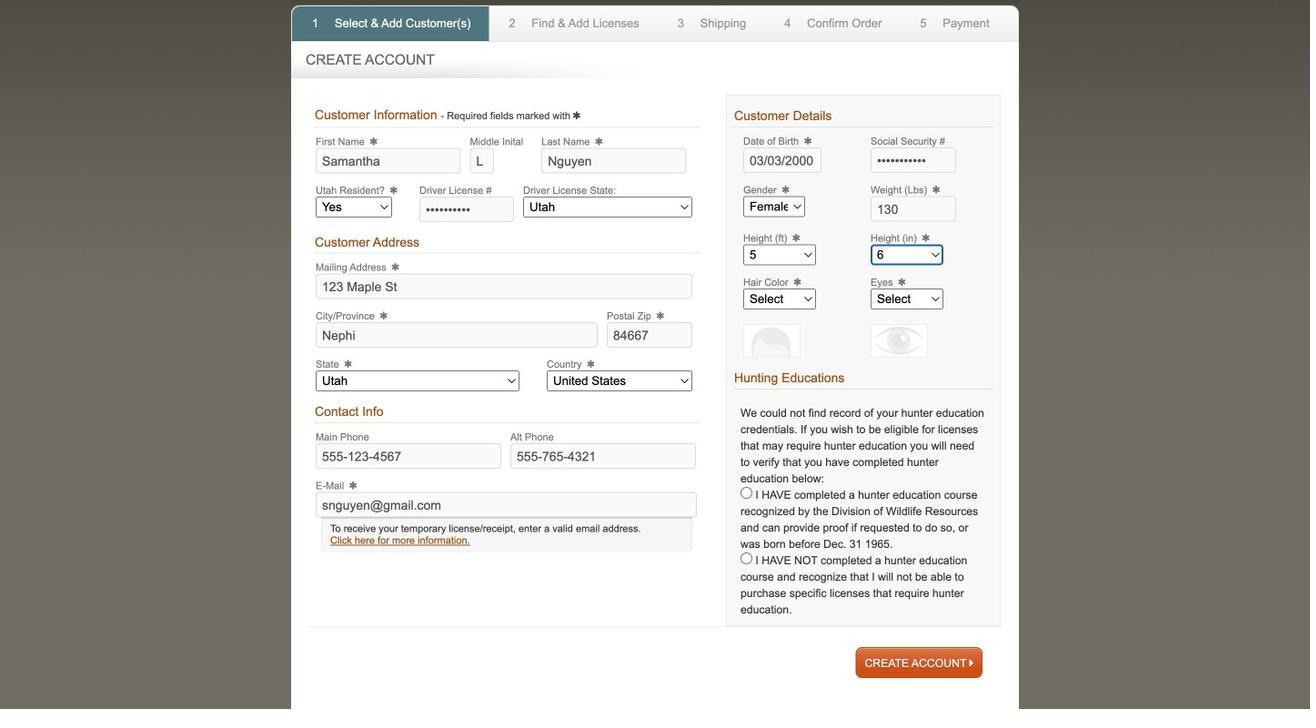 Task type: locate. For each thing, give the bounding box(es) containing it.
None password field
[[871, 148, 957, 173], [420, 196, 514, 222], [871, 148, 957, 173], [420, 196, 514, 222]]

asterisk image
[[574, 110, 580, 122], [802, 137, 815, 147], [368, 138, 380, 148], [388, 186, 400, 196], [389, 263, 402, 273], [792, 278, 804, 288], [378, 312, 390, 322], [654, 312, 667, 322]]

asterisk image
[[593, 138, 606, 148], [780, 186, 792, 196], [931, 186, 943, 196], [790, 234, 803, 244], [920, 234, 933, 244], [896, 278, 909, 288], [342, 360, 355, 370], [585, 360, 597, 370], [347, 481, 360, 491]]

caret right image
[[970, 657, 974, 670]]

None text field
[[744, 148, 822, 173], [542, 148, 687, 173], [316, 274, 693, 299], [316, 322, 598, 348], [744, 148, 822, 173], [542, 148, 687, 173], [316, 274, 693, 299], [316, 322, 598, 348]]

None radio
[[741, 487, 753, 499], [741, 552, 753, 564], [741, 487, 753, 499], [741, 552, 753, 564]]

None text field
[[316, 148, 461, 173], [470, 148, 494, 173], [871, 196, 957, 221], [607, 322, 693, 348], [316, 443, 502, 469], [511, 443, 696, 469], [316, 492, 697, 517], [316, 148, 461, 173], [470, 148, 494, 173], [871, 196, 957, 221], [607, 322, 693, 348], [316, 443, 502, 469], [511, 443, 696, 469], [316, 492, 697, 517]]



